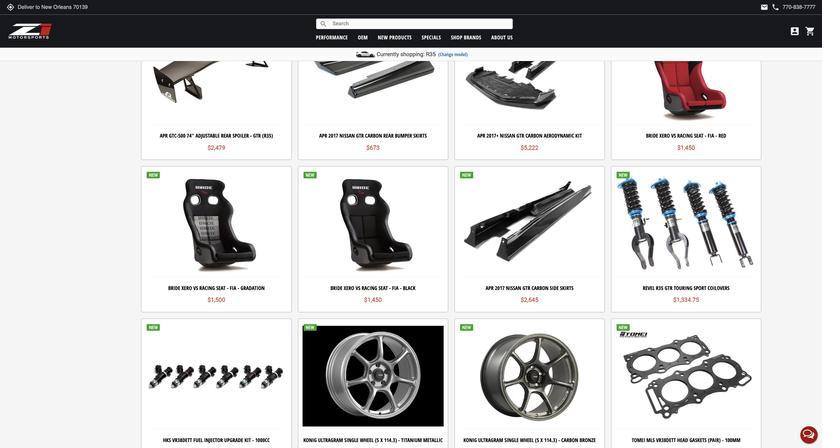 Task type: describe. For each thing, give the bounding box(es) containing it.
mail link
[[761, 3, 769, 11]]

tomei mls vr38dett head gaskets (pair) - 100mm
[[632, 437, 741, 444]]

1 vertical spatial r35
[[656, 284, 664, 292]]

about
[[492, 34, 506, 41]]

spoiler
[[233, 132, 249, 139]]

shopping_cart link
[[804, 26, 816, 36]]

vs for bride xero vs racing seat - fia - gradation
[[193, 284, 198, 292]]

side
[[550, 284, 559, 292]]

shop
[[451, 34, 463, 41]]

mail phone
[[761, 3, 780, 11]]

(r35)
[[262, 132, 273, 139]]

apr for apr 2017  nissan gtr carbon side skirts
[[486, 284, 494, 292]]

mls
[[647, 437, 655, 444]]

bride for bride xero vs racing seat - fia - black
[[331, 284, 343, 292]]

bumper
[[395, 132, 412, 139]]

fia for black
[[392, 284, 399, 292]]

nissan for apr 2017  nissan gtr carbon rear bumper skirts
[[340, 132, 355, 139]]

phone link
[[772, 3, 816, 11]]

shop brands
[[451, 34, 482, 41]]

nissan for apr 2017+ nissan gtr carbon aerodynamic kit
[[500, 132, 516, 139]]

bride for bride xero vs racing seat - fia - red
[[647, 132, 659, 139]]

shop brands link
[[451, 34, 482, 41]]

$1,450 for black
[[364, 296, 382, 303]]

0 horizontal spatial kit
[[245, 437, 251, 444]]

carbon left bronze
[[562, 437, 579, 444]]

hks
[[163, 437, 171, 444]]

vs for bride xero vs racing seat - fia - black
[[356, 284, 361, 292]]

xero for bride xero vs racing seat - fia - red
[[660, 132, 670, 139]]

products
[[390, 34, 412, 41]]

about us link
[[492, 34, 513, 41]]

apr for apr 2017+ nissan gtr carbon aerodynamic kit
[[478, 132, 486, 139]]

apr 2017  nissan gtr carbon rear bumper skirts
[[319, 132, 427, 139]]

2017+
[[487, 132, 499, 139]]

revel
[[643, 284, 655, 292]]

brands
[[464, 34, 482, 41]]

500
[[178, 132, 186, 139]]

ultragram for konig ultragram single wheel (5 x 114.3) - titanium metallic
[[318, 437, 343, 444]]

vs for bride xero vs racing seat - fia - red
[[672, 132, 677, 139]]

114.3) for carbon
[[545, 437, 558, 444]]

apr 2017+ nissan gtr carbon aerodynamic kit
[[478, 132, 582, 139]]

$1,500
[[208, 296, 225, 303]]

1000cc
[[255, 437, 270, 444]]

injector
[[204, 437, 223, 444]]

phone
[[772, 3, 780, 11]]

gtc-
[[169, 132, 178, 139]]

1 vr38dett from the left
[[172, 437, 192, 444]]

racing for black
[[362, 284, 378, 292]]

gtr for apr 2017+ nissan gtr carbon aerodynamic kit
[[517, 132, 525, 139]]

apr 2017  nissan gtr carbon side skirts
[[486, 284, 574, 292]]

(change
[[439, 51, 454, 57]]

rear for adjustable
[[221, 132, 231, 139]]

apr gtc-500 74'' adjustable rear spoiler - gtr (r35)
[[160, 132, 273, 139]]

seat for black
[[379, 284, 388, 292]]

red
[[719, 132, 727, 139]]

single for konig ultragram single wheel (5 x 114.3) - carbon bronze
[[505, 437, 519, 444]]

black
[[403, 284, 416, 292]]

upgrade
[[224, 437, 243, 444]]

konig for konig ultragram single wheel (5 x 114.3) - titanium metallic
[[304, 437, 317, 444]]

currently
[[377, 51, 399, 57]]

search
[[320, 20, 328, 28]]

racing for red
[[678, 132, 693, 139]]

74''
[[187, 132, 194, 139]]

2017 for apr 2017  nissan gtr carbon side skirts
[[495, 284, 505, 292]]

0 vertical spatial skirts
[[414, 132, 427, 139]]

gaskets
[[690, 437, 707, 444]]

seat for gradation
[[216, 284, 226, 292]]

oem link
[[358, 34, 368, 41]]

bride xero vs racing seat - fia - red
[[647, 132, 727, 139]]

(pair)
[[709, 437, 721, 444]]

metallic
[[424, 437, 443, 444]]

racing for gradation
[[200, 284, 215, 292]]

shopping:
[[401, 51, 425, 57]]

shopping_cart
[[806, 26, 816, 36]]

apr for apr 2017  nissan gtr carbon rear bumper skirts
[[319, 132, 327, 139]]

specials
[[422, 34, 441, 41]]

hks vr38dett fuel injector upgrade kit - 1000cc
[[163, 437, 270, 444]]

new products
[[378, 34, 412, 41]]

bronze
[[580, 437, 596, 444]]

2 vr38dett from the left
[[657, 437, 676, 444]]

2017 for apr 2017  nissan gtr carbon rear bumper skirts
[[329, 132, 338, 139]]

fia for red
[[708, 132, 715, 139]]

$1,334.75
[[674, 296, 700, 303]]

carbon for rear
[[365, 132, 382, 139]]

bride xero vs racing seat - fia - black
[[331, 284, 416, 292]]

1 horizontal spatial kit
[[576, 132, 582, 139]]

account_box link
[[789, 26, 802, 36]]

new
[[378, 34, 388, 41]]

Search search field
[[328, 19, 513, 29]]

adjustable
[[196, 132, 220, 139]]

xero for bride xero vs racing seat - fia - gradation
[[182, 284, 192, 292]]

bride xero vs racing seat - fia - gradation
[[168, 284, 265, 292]]



Task type: vqa. For each thing, say whether or not it's contained in the screenshot.


Task type: locate. For each thing, give the bounding box(es) containing it.
1 wheel from the left
[[360, 437, 374, 444]]

head
[[678, 437, 689, 444]]

(5 for titanium
[[375, 437, 379, 444]]

$1,450 for red
[[678, 144, 696, 151]]

gradation
[[241, 284, 265, 292]]

0 vertical spatial $1,450
[[678, 144, 696, 151]]

1 horizontal spatial $1,450
[[678, 144, 696, 151]]

coilovers
[[708, 284, 730, 292]]

1 horizontal spatial wheel
[[520, 437, 534, 444]]

single for konig ultragram single wheel (5 x 114.3) - titanium metallic
[[345, 437, 359, 444]]

fia left "black"
[[392, 284, 399, 292]]

$1,450 down bride xero vs racing seat - fia - red
[[678, 144, 696, 151]]

xero
[[660, 132, 670, 139], [182, 284, 192, 292], [344, 284, 355, 292]]

114.3) for titanium
[[384, 437, 397, 444]]

ultragram for konig ultragram single wheel (5 x 114.3) - carbon bronze
[[479, 437, 504, 444]]

2 rear from the left
[[384, 132, 394, 139]]

0 horizontal spatial seat
[[216, 284, 226, 292]]

performance
[[316, 34, 348, 41]]

konig ultragram single wheel (5 x 114.3) - titanium metallic
[[304, 437, 443, 444]]

apr
[[160, 132, 168, 139], [319, 132, 327, 139], [478, 132, 486, 139], [486, 284, 494, 292]]

0 horizontal spatial x
[[381, 437, 383, 444]]

r35 right revel
[[656, 284, 664, 292]]

rear left bumper
[[384, 132, 394, 139]]

0 horizontal spatial vr38dett
[[172, 437, 192, 444]]

specials link
[[422, 34, 441, 41]]

seat up '$1,500'
[[216, 284, 226, 292]]

1 horizontal spatial vr38dett
[[657, 437, 676, 444]]

2 ultragram from the left
[[479, 437, 504, 444]]

2 wheel from the left
[[520, 437, 534, 444]]

1 horizontal spatial (5
[[535, 437, 540, 444]]

2 horizontal spatial fia
[[708, 132, 715, 139]]

seat left red on the top right of the page
[[695, 132, 704, 139]]

$2,645
[[521, 296, 539, 303]]

bride for bride xero vs racing seat - fia - gradation
[[168, 284, 180, 292]]

1 vertical spatial skirts
[[560, 284, 574, 292]]

gtr for apr 2017  nissan gtr carbon rear bumper skirts
[[356, 132, 364, 139]]

1 horizontal spatial ultragram
[[479, 437, 504, 444]]

my_location
[[7, 3, 14, 11]]

carbon for aerodynamic
[[526, 132, 543, 139]]

1 ultragram from the left
[[318, 437, 343, 444]]

revel r35 gtr touring sport coilovers
[[643, 284, 730, 292]]

1 horizontal spatial bride
[[331, 284, 343, 292]]

kit right upgrade
[[245, 437, 251, 444]]

(5
[[375, 437, 379, 444], [535, 437, 540, 444]]

2 konig from the left
[[464, 437, 477, 444]]

0 horizontal spatial $1,450
[[364, 296, 382, 303]]

1 rear from the left
[[221, 132, 231, 139]]

0 vertical spatial 2017
[[329, 132, 338, 139]]

konig
[[304, 437, 317, 444], [464, 437, 477, 444]]

us
[[508, 34, 513, 41]]

r35 left the (change
[[426, 51, 436, 57]]

seat left "black"
[[379, 284, 388, 292]]

skirts right bumper
[[414, 132, 427, 139]]

about us
[[492, 34, 513, 41]]

0 horizontal spatial ultragram
[[318, 437, 343, 444]]

x
[[381, 437, 383, 444], [541, 437, 543, 444]]

xero for bride xero vs racing seat - fia - black
[[344, 284, 355, 292]]

skirts
[[414, 132, 427, 139], [560, 284, 574, 292]]

$1,450 down bride xero vs racing seat - fia - black
[[364, 296, 382, 303]]

0 horizontal spatial vs
[[193, 284, 198, 292]]

fia left red on the top right of the page
[[708, 132, 715, 139]]

nissan
[[340, 132, 355, 139], [500, 132, 516, 139], [506, 284, 522, 292]]

x for carbon
[[541, 437, 543, 444]]

0 horizontal spatial fia
[[230, 284, 237, 292]]

titanium
[[402, 437, 422, 444]]

z1 motorsports logo image
[[8, 23, 52, 39]]

seat for red
[[695, 132, 704, 139]]

2 114.3) from the left
[[545, 437, 558, 444]]

2 horizontal spatial xero
[[660, 132, 670, 139]]

1 horizontal spatial konig
[[464, 437, 477, 444]]

model)
[[455, 51, 468, 57]]

carbon up the $5,222
[[526, 132, 543, 139]]

kit right 'aerodynamic'
[[576, 132, 582, 139]]

vr38dett right the mls at right
[[657, 437, 676, 444]]

seat
[[695, 132, 704, 139], [216, 284, 226, 292], [379, 284, 388, 292]]

wheel
[[360, 437, 374, 444], [520, 437, 534, 444]]

1 vertical spatial 2017
[[495, 284, 505, 292]]

1 114.3) from the left
[[384, 437, 397, 444]]

konig for konig ultragram single wheel (5 x 114.3) - carbon bronze
[[464, 437, 477, 444]]

2 single from the left
[[505, 437, 519, 444]]

fia
[[708, 132, 715, 139], [230, 284, 237, 292], [392, 284, 399, 292]]

mail
[[761, 3, 769, 11]]

0 horizontal spatial rear
[[221, 132, 231, 139]]

0 horizontal spatial konig
[[304, 437, 317, 444]]

konig ultragram single wheel (5 x 114.3) - carbon bronze
[[464, 437, 596, 444]]

racing
[[678, 132, 693, 139], [200, 284, 215, 292], [362, 284, 378, 292]]

bride
[[647, 132, 659, 139], [168, 284, 180, 292], [331, 284, 343, 292]]

1 x from the left
[[381, 437, 383, 444]]

2 horizontal spatial bride
[[647, 132, 659, 139]]

$1,450
[[678, 144, 696, 151], [364, 296, 382, 303]]

1 vertical spatial $1,450
[[364, 296, 382, 303]]

skirts right side
[[560, 284, 574, 292]]

carbon up '$673'
[[365, 132, 382, 139]]

performance link
[[316, 34, 348, 41]]

1 horizontal spatial 114.3)
[[545, 437, 558, 444]]

1 horizontal spatial single
[[505, 437, 519, 444]]

0 vertical spatial r35
[[426, 51, 436, 57]]

aerodynamic
[[544, 132, 575, 139]]

oem
[[358, 34, 368, 41]]

1 horizontal spatial skirts
[[560, 284, 574, 292]]

0 horizontal spatial wheel
[[360, 437, 374, 444]]

1 konig from the left
[[304, 437, 317, 444]]

0 horizontal spatial 2017
[[329, 132, 338, 139]]

0 horizontal spatial r35
[[426, 51, 436, 57]]

vr38dett right the hks
[[172, 437, 192, 444]]

sport
[[694, 284, 707, 292]]

account_box
[[790, 26, 801, 36]]

rear left spoiler
[[221, 132, 231, 139]]

rear for carbon
[[384, 132, 394, 139]]

fuel
[[194, 437, 203, 444]]

1 vertical spatial kit
[[245, 437, 251, 444]]

wheel for carbon
[[520, 437, 534, 444]]

$673
[[367, 144, 380, 151]]

kit
[[576, 132, 582, 139], [245, 437, 251, 444]]

1 horizontal spatial racing
[[362, 284, 378, 292]]

0 horizontal spatial racing
[[200, 284, 215, 292]]

0 horizontal spatial bride
[[168, 284, 180, 292]]

0 horizontal spatial 114.3)
[[384, 437, 397, 444]]

2 horizontal spatial racing
[[678, 132, 693, 139]]

1 horizontal spatial r35
[[656, 284, 664, 292]]

apr for apr gtc-500 74'' adjustable rear spoiler - gtr (r35)
[[160, 132, 168, 139]]

ultragram
[[318, 437, 343, 444], [479, 437, 504, 444]]

1 single from the left
[[345, 437, 359, 444]]

nissan for apr 2017  nissan gtr carbon side skirts
[[506, 284, 522, 292]]

vr38dett
[[172, 437, 192, 444], [657, 437, 676, 444]]

2 x from the left
[[541, 437, 543, 444]]

wheel for titanium
[[360, 437, 374, 444]]

fia for gradation
[[230, 284, 237, 292]]

1 horizontal spatial x
[[541, 437, 543, 444]]

0 horizontal spatial skirts
[[414, 132, 427, 139]]

0 horizontal spatial xero
[[182, 284, 192, 292]]

carbon for side
[[532, 284, 549, 292]]

$2,479
[[208, 144, 225, 151]]

2017
[[329, 132, 338, 139], [495, 284, 505, 292]]

(change model) link
[[439, 51, 468, 57]]

gtr
[[253, 132, 261, 139], [356, 132, 364, 139], [517, 132, 525, 139], [523, 284, 531, 292], [665, 284, 673, 292]]

carbon left side
[[532, 284, 549, 292]]

touring
[[674, 284, 693, 292]]

tomei
[[632, 437, 646, 444]]

1 horizontal spatial vs
[[356, 284, 361, 292]]

gtr for apr 2017  nissan gtr carbon side skirts
[[523, 284, 531, 292]]

2 horizontal spatial seat
[[695, 132, 704, 139]]

0 horizontal spatial (5
[[375, 437, 379, 444]]

rear
[[221, 132, 231, 139], [384, 132, 394, 139]]

1 horizontal spatial fia
[[392, 284, 399, 292]]

1 horizontal spatial seat
[[379, 284, 388, 292]]

2 horizontal spatial vs
[[672, 132, 677, 139]]

2 (5 from the left
[[535, 437, 540, 444]]

single
[[345, 437, 359, 444], [505, 437, 519, 444]]

1 horizontal spatial 2017
[[495, 284, 505, 292]]

1 (5 from the left
[[375, 437, 379, 444]]

vs
[[672, 132, 677, 139], [193, 284, 198, 292], [356, 284, 361, 292]]

100mm
[[726, 437, 741, 444]]

$5,222
[[521, 144, 539, 151]]

1 horizontal spatial rear
[[384, 132, 394, 139]]

114.3)
[[384, 437, 397, 444], [545, 437, 558, 444]]

1 horizontal spatial xero
[[344, 284, 355, 292]]

carbon
[[365, 132, 382, 139], [526, 132, 543, 139], [532, 284, 549, 292], [562, 437, 579, 444]]

r35
[[426, 51, 436, 57], [656, 284, 664, 292]]

0 horizontal spatial single
[[345, 437, 359, 444]]

fia left "gradation"
[[230, 284, 237, 292]]

(5 for carbon
[[535, 437, 540, 444]]

new products link
[[378, 34, 412, 41]]

0 vertical spatial kit
[[576, 132, 582, 139]]

currently shopping: r35 (change model)
[[377, 51, 468, 57]]

x for titanium
[[381, 437, 383, 444]]



